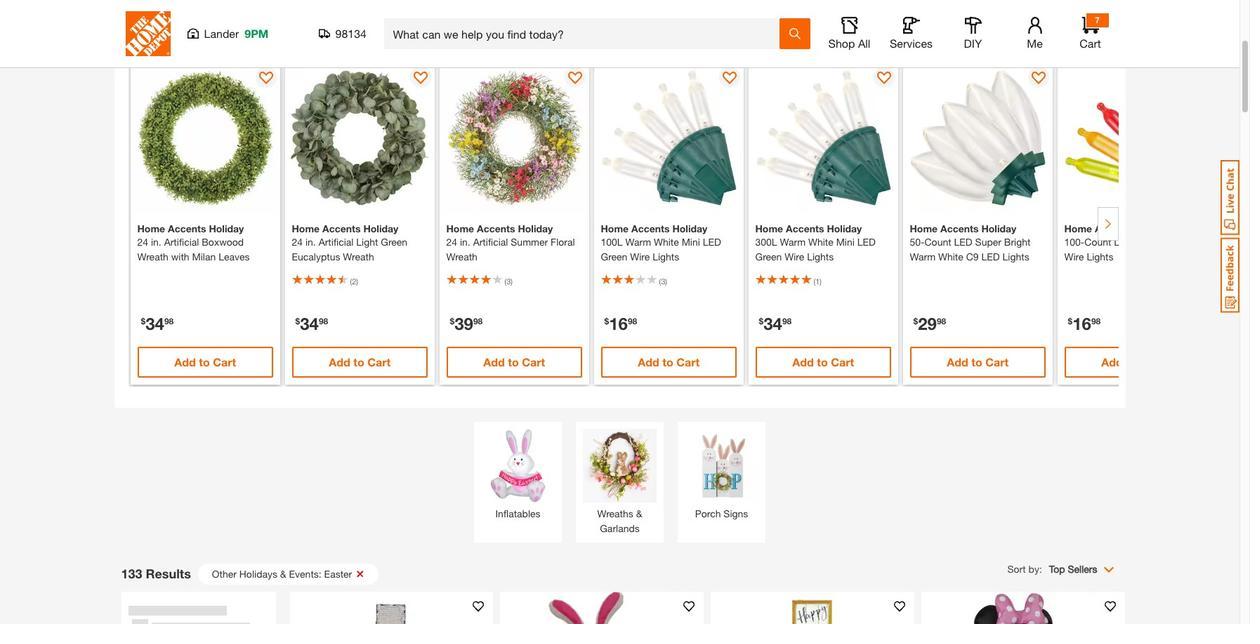 Task type: locate. For each thing, give the bounding box(es) containing it.
wire inside home accents holiday 300l warm white mini led green wire lights
[[785, 251, 805, 263]]

in.
[[151, 236, 161, 248], [306, 236, 316, 248], [460, 236, 471, 248]]

16
[[609, 314, 628, 334], [1073, 314, 1092, 334]]

&
[[636, 508, 643, 520], [280, 568, 286, 580]]

1 horizontal spatial 34
[[300, 314, 319, 334]]

1 $ 34 98 add to cart from the left
[[141, 314, 236, 369]]

1 3 from the left
[[507, 277, 511, 286]]

wreath down light
[[343, 251, 374, 263]]

mini inside home accents holiday 300l warm white mini led green wire lights
[[837, 236, 855, 248]]

2 ) from the left
[[511, 277, 513, 286]]

wreath inside home accents holiday 24 in. artificial boxwood wreath with milan leaves
[[137, 251, 169, 263]]

3 lights from the left
[[1003, 251, 1030, 263]]

led left 300l
[[703, 236, 722, 248]]

7 accents from the left
[[1096, 223, 1134, 235]]

2 24 from the left
[[292, 236, 303, 248]]

2 to from the left
[[354, 356, 364, 369]]

3 ) from the left
[[666, 277, 668, 286]]

count inside home accents holiday 50-count led super bright warm white c9 led lights
[[925, 236, 952, 248]]

2 horizontal spatial in.
[[460, 236, 471, 248]]

1 horizontal spatial 24
[[292, 236, 303, 248]]

add
[[175, 356, 196, 369], [329, 356, 351, 369], [484, 356, 505, 369], [638, 356, 660, 369], [793, 356, 814, 369], [947, 356, 969, 369], [1102, 356, 1124, 369]]

6 add to cart button from the left
[[910, 347, 1046, 378]]

warm
[[626, 236, 651, 248], [780, 236, 806, 248], [910, 251, 936, 263]]

accents inside home accents holiday 100-count led multi brown wire lights
[[1096, 223, 1134, 235]]

diy
[[965, 37, 983, 50]]

count for lights
[[1085, 236, 1112, 248]]

(
[[350, 277, 352, 286], [505, 277, 507, 286], [659, 277, 661, 286], [814, 277, 816, 286]]

leaves
[[219, 251, 250, 263]]

warm for 16
[[626, 236, 651, 248]]

5 accents from the left
[[786, 223, 825, 235]]

4 add to cart button from the left
[[601, 347, 737, 378]]

4 ) from the left
[[820, 277, 822, 286]]

2 display image from the left
[[568, 71, 582, 85]]

add for "add to cart" "button" associated with 50-count led super bright warm white c9 led lights image
[[947, 356, 969, 369]]

in. inside home accents holiday 24 in. artificial light green eucalyptus wreath
[[306, 236, 316, 248]]

100-
[[1065, 236, 1085, 248]]

3.5 ft. tall airblown easter minnie in pink polka dot dress with egg image
[[922, 592, 1126, 625]]

4 lights from the left
[[1087, 251, 1114, 263]]

1 add to cart button from the left
[[137, 347, 273, 378]]

2 3 from the left
[[661, 277, 666, 286]]

in. left the boxwood
[[151, 236, 161, 248]]

1 98 from the left
[[164, 316, 174, 327]]

$ inside $ 29 98 add to cart
[[914, 316, 919, 327]]

2 horizontal spatial green
[[756, 251, 782, 263]]

98 inside $ 39 98 add to cart
[[474, 316, 483, 327]]

to inside $ 39 98 add to cart
[[508, 356, 519, 369]]

1 $ from the left
[[141, 316, 146, 327]]

display image
[[414, 71, 428, 85], [568, 71, 582, 85], [723, 71, 737, 85], [1032, 71, 1046, 85]]

cart for 100l warm white mini led green wire lights image's "add to cart" "button"
[[677, 356, 700, 369]]

2 add from the left
[[329, 356, 351, 369]]

98
[[164, 316, 174, 327], [319, 316, 328, 327], [474, 316, 483, 327], [628, 316, 638, 327], [783, 316, 792, 327], [937, 316, 947, 327], [1092, 316, 1101, 327]]

3 holiday from the left
[[518, 223, 553, 235]]

3 98 from the left
[[474, 316, 483, 327]]

5 home from the left
[[756, 223, 784, 235]]

warm right 300l
[[780, 236, 806, 248]]

3 wreath from the left
[[447, 251, 478, 263]]

2 wire from the left
[[785, 251, 805, 263]]

warm right 100l
[[626, 236, 651, 248]]

accents
[[168, 223, 206, 235], [323, 223, 361, 235], [477, 223, 515, 235], [632, 223, 670, 235], [786, 223, 825, 235], [941, 223, 979, 235], [1096, 223, 1134, 235]]

wire for 16
[[630, 251, 650, 263]]

wreath inside home accents holiday 24 in. artificial light green eucalyptus wreath
[[343, 251, 374, 263]]

white for 34
[[809, 236, 834, 248]]

add for 24 in. artificial boxwood wreath with milan leaves image at the left's "add to cart" "button"
[[175, 356, 196, 369]]

3 $ from the left
[[450, 316, 455, 327]]

light
[[356, 236, 378, 248]]

4 display image from the left
[[1032, 71, 1046, 85]]

holiday inside home accents holiday 24 in. artificial light green eucalyptus wreath
[[364, 223, 399, 235]]

add for "add to cart" "button" related to '24 in. artificial summer floral wreath' image
[[484, 356, 505, 369]]

led left multi
[[1115, 236, 1133, 248]]

29
[[919, 314, 937, 334]]

add inside $ 39 98 add to cart
[[484, 356, 505, 369]]

events:
[[289, 568, 322, 580]]

2 horizontal spatial wreath
[[447, 251, 478, 263]]

3 accents from the left
[[477, 223, 515, 235]]

2 home from the left
[[292, 223, 320, 235]]

home inside home accents holiday 24 in. artificial summer floral wreath
[[447, 223, 474, 235]]

$ for 100l warm white mini led green wire lights image's "add to cart" "button"
[[605, 316, 609, 327]]

100l warm white mini led green wire lights image
[[594, 63, 744, 213]]

cart inside $ 39 98 add to cart
[[522, 356, 545, 369]]

holiday for home accents holiday 300l warm white mini led green wire lights
[[827, 223, 863, 235]]

0 horizontal spatial white
[[654, 236, 679, 248]]

2 ( 3 ) from the left
[[659, 277, 668, 286]]

white inside home accents holiday 300l warm white mini led green wire lights
[[809, 236, 834, 248]]

98 for 24 in. artificial boxwood wreath with milan leaves image at the left's "add to cart" "button"
[[164, 316, 174, 327]]

2 horizontal spatial 34
[[764, 314, 783, 334]]

7 add from the left
[[1102, 356, 1124, 369]]

1 in. from the left
[[151, 236, 161, 248]]

home for home accents holiday 100l warm white mini led green wire lights
[[601, 223, 629, 235]]

artificial inside home accents holiday 24 in. artificial light green eucalyptus wreath
[[319, 236, 354, 248]]

holiday for home accents holiday 50-count led super bright warm white c9 led lights
[[982, 223, 1017, 235]]

green right light
[[381, 236, 408, 248]]

white for 16
[[654, 236, 679, 248]]

add for "add to cart" "button" related to 300l warm white mini led green wire lights image in the top of the page
[[793, 356, 814, 369]]

3 down home accents holiday 100l warm white mini led green wire lights
[[661, 277, 666, 286]]

( down home accents holiday 100l warm white mini led green wire lights
[[659, 277, 661, 286]]

3 wire from the left
[[1065, 251, 1085, 263]]

7 $ from the left
[[1068, 316, 1073, 327]]

2 count from the left
[[1085, 236, 1112, 248]]

$ 29 98 add to cart
[[914, 314, 1009, 369]]

5 add to cart button from the left
[[756, 347, 892, 378]]

cart
[[1080, 37, 1102, 50], [213, 356, 236, 369], [368, 356, 391, 369], [522, 356, 545, 369], [677, 356, 700, 369], [831, 356, 855, 369], [986, 356, 1009, 369], [1141, 356, 1164, 369]]

green
[[381, 236, 408, 248], [601, 251, 628, 263], [756, 251, 782, 263]]

in. inside home accents holiday 24 in. artificial summer floral wreath
[[460, 236, 471, 248]]

6 accents from the left
[[941, 223, 979, 235]]

accents for home accents holiday 100-count led multi brown wire lights
[[1096, 223, 1134, 235]]

1 horizontal spatial green
[[601, 251, 628, 263]]

( 3 ) down home accents holiday 24 in. artificial summer floral wreath
[[505, 277, 513, 286]]

artificial left summer
[[473, 236, 508, 248]]

1 wreath from the left
[[137, 251, 169, 263]]

6 to from the left
[[972, 356, 983, 369]]

green down 100l
[[601, 251, 628, 263]]

& inside wreaths & garlands
[[636, 508, 643, 520]]

holiday inside home accents holiday 24 in. artificial summer floral wreath
[[518, 223, 553, 235]]

lights inside home accents holiday 50-count led super bright warm white c9 led lights
[[1003, 251, 1030, 263]]

1 horizontal spatial &
[[636, 508, 643, 520]]

mini inside home accents holiday 100l warm white mini led green wire lights
[[682, 236, 701, 248]]

holiday inside home accents holiday 24 in. artificial boxwood wreath with milan leaves
[[209, 223, 244, 235]]

holiday inside home accents holiday 50-count led super bright warm white c9 led lights
[[982, 223, 1017, 235]]

What can we help you find today? search field
[[393, 19, 779, 48]]

1 24 from the left
[[137, 236, 148, 248]]

accents inside home accents holiday 300l warm white mini led green wire lights
[[786, 223, 825, 235]]

3 add from the left
[[484, 356, 505, 369]]

count
[[925, 236, 952, 248], [1085, 236, 1112, 248]]

3 display image from the left
[[723, 71, 737, 85]]

9pm
[[245, 27, 269, 40]]

to for 24 in. artificial light green eucalyptus wreath image
[[354, 356, 364, 369]]

led left 50-
[[858, 236, 876, 248]]

eucalyptus
[[292, 251, 340, 263]]

1 ( from the left
[[350, 277, 352, 286]]

to for 100l warm white mini led green wire lights image
[[663, 356, 674, 369]]

$ for "add to cart" "button" related to '24 in. artificial summer floral wreath' image
[[450, 316, 455, 327]]

1 horizontal spatial 16
[[1073, 314, 1092, 334]]

2 horizontal spatial artificial
[[473, 236, 508, 248]]

0 horizontal spatial wreath
[[137, 251, 169, 263]]

white up '( 1 )'
[[809, 236, 834, 248]]

accents inside home accents holiday 50-count led super bright warm white c9 led lights
[[941, 223, 979, 235]]

0 horizontal spatial &
[[280, 568, 286, 580]]

lights inside home accents holiday 100-count led multi brown wire lights
[[1087, 251, 1114, 263]]

24 inside home accents holiday 24 in. artificial summer floral wreath
[[447, 236, 458, 248]]

holiday
[[209, 223, 244, 235], [364, 223, 399, 235], [518, 223, 553, 235], [673, 223, 708, 235], [827, 223, 863, 235], [982, 223, 1017, 235], [1137, 223, 1172, 235]]

) down home accents holiday 24 in. artificial light green eucalyptus wreath
[[356, 277, 358, 286]]

home accents holiday 100l warm white mini led green wire lights
[[601, 223, 722, 263]]

other
[[212, 568, 237, 580]]

2 add to cart button from the left
[[292, 347, 428, 378]]

me button
[[1013, 17, 1058, 51]]

led inside home accents holiday 100l warm white mini led green wire lights
[[703, 236, 722, 248]]

2 $ from the left
[[295, 316, 300, 327]]

6 98 from the left
[[937, 316, 947, 327]]

( down home accents holiday 300l warm white mini led green wire lights
[[814, 277, 816, 286]]

warm inside home accents holiday 100l warm white mini led green wire lights
[[626, 236, 651, 248]]

add inside $ 29 98 add to cart
[[947, 356, 969, 369]]

5 add from the left
[[793, 356, 814, 369]]

0 horizontal spatial $ 34 98 add to cart
[[141, 314, 236, 369]]

2 in. from the left
[[306, 236, 316, 248]]

3 24 from the left
[[447, 236, 458, 248]]

$
[[141, 316, 146, 327], [295, 316, 300, 327], [450, 316, 455, 327], [605, 316, 609, 327], [759, 316, 764, 327], [914, 316, 919, 327], [1068, 316, 1073, 327]]

1 horizontal spatial wreath
[[343, 251, 374, 263]]

wreaths & garlands
[[598, 508, 643, 535]]

add to cart button
[[137, 347, 273, 378], [292, 347, 428, 378], [447, 347, 582, 378], [601, 347, 737, 378], [756, 347, 892, 378], [910, 347, 1046, 378], [1065, 347, 1201, 378]]

1 horizontal spatial count
[[1085, 236, 1112, 248]]

1 horizontal spatial ( 3 )
[[659, 277, 668, 286]]

home inside home accents holiday 100l warm white mini led green wire lights
[[601, 223, 629, 235]]

1 vertical spatial &
[[280, 568, 286, 580]]

to inside $ 29 98 add to cart
[[972, 356, 983, 369]]

3 in. from the left
[[460, 236, 471, 248]]

accents for home accents holiday 24 in. artificial light green eucalyptus wreath
[[323, 223, 361, 235]]

1 ) from the left
[[356, 277, 358, 286]]

0 horizontal spatial 16
[[609, 314, 628, 334]]

0 horizontal spatial green
[[381, 236, 408, 248]]

) down home accents holiday 24 in. artificial summer floral wreath
[[511, 277, 513, 286]]

)
[[356, 277, 358, 286], [511, 277, 513, 286], [666, 277, 668, 286], [820, 277, 822, 286]]

1 mini from the left
[[682, 236, 701, 248]]

1 accents from the left
[[168, 223, 206, 235]]

accents for home accents holiday 50-count led super bright warm white c9 led lights
[[941, 223, 979, 235]]

24 inside home accents holiday 24 in. artificial light green eucalyptus wreath
[[292, 236, 303, 248]]

display image down 9pm
[[259, 71, 273, 85]]

accents inside home accents holiday 24 in. artificial summer floral wreath
[[477, 223, 515, 235]]

1 horizontal spatial mini
[[837, 236, 855, 248]]

2 artificial from the left
[[319, 236, 354, 248]]

home inside home accents holiday 300l warm white mini led green wire lights
[[756, 223, 784, 235]]

1 horizontal spatial artificial
[[319, 236, 354, 248]]

accents inside home accents holiday 24 in. artificial light green eucalyptus wreath
[[323, 223, 361, 235]]

98 for 100l warm white mini led green wire lights image's "add to cart" "button"
[[628, 316, 638, 327]]

home
[[137, 223, 165, 235], [292, 223, 320, 235], [447, 223, 474, 235], [601, 223, 629, 235], [756, 223, 784, 235], [910, 223, 938, 235], [1065, 223, 1093, 235]]

6 add from the left
[[947, 356, 969, 369]]

60 in. easter cross with led lights image
[[290, 592, 494, 625]]

1 ( 3 ) from the left
[[505, 277, 513, 286]]

floral
[[551, 236, 575, 248]]

wreath
[[137, 251, 169, 263], [343, 251, 374, 263], [447, 251, 478, 263]]

mini for 34
[[837, 236, 855, 248]]

holiday inside home accents holiday 100-count led multi brown wire lights
[[1137, 223, 1172, 235]]

home inside home accents holiday 50-count led super bright warm white c9 led lights
[[910, 223, 938, 235]]

artificial
[[164, 236, 199, 248], [319, 236, 354, 248], [473, 236, 508, 248]]

( down home accents holiday 24 in. artificial light green eucalyptus wreath
[[350, 277, 352, 286]]

5 $ from the left
[[759, 316, 764, 327]]

24 in. artificial boxwood wreath with milan leaves image
[[130, 63, 280, 213]]

1 horizontal spatial $ 34 98 add to cart
[[295, 314, 391, 369]]

all
[[859, 37, 871, 50]]

green for 34
[[756, 251, 782, 263]]

7 home from the left
[[1065, 223, 1093, 235]]

display image down services
[[878, 71, 892, 85]]

2 horizontal spatial wire
[[1065, 251, 1085, 263]]

services
[[890, 37, 933, 50]]

display image
[[259, 71, 273, 85], [878, 71, 892, 85]]

cart for 24 in. artificial boxwood wreath with milan leaves image at the left's "add to cart" "button"
[[213, 356, 236, 369]]

2 horizontal spatial warm
[[910, 251, 936, 263]]

green inside home accents holiday 300l warm white mini led green wire lights
[[756, 251, 782, 263]]

porch
[[695, 508, 721, 520]]

2 accents from the left
[[323, 223, 361, 235]]

3 $ 34 98 add to cart from the left
[[759, 314, 855, 369]]

1 horizontal spatial white
[[809, 236, 834, 248]]

4 to from the left
[[663, 356, 674, 369]]

0 vertical spatial &
[[636, 508, 643, 520]]

& left the events: on the left of the page
[[280, 568, 286, 580]]

6 home from the left
[[910, 223, 938, 235]]

( down home accents holiday 24 in. artificial summer floral wreath
[[505, 277, 507, 286]]

$ 16 98 add to cart
[[605, 314, 700, 369], [1068, 314, 1164, 369]]

4 home from the left
[[601, 223, 629, 235]]

7 holiday from the left
[[1137, 223, 1172, 235]]

to
[[199, 356, 210, 369], [354, 356, 364, 369], [508, 356, 519, 369], [663, 356, 674, 369], [817, 356, 828, 369], [972, 356, 983, 369], [1127, 356, 1137, 369]]

artificial for 34
[[319, 236, 354, 248]]

4 holiday from the left
[[673, 223, 708, 235]]

add for 100l warm white mini led green wire lights image's "add to cart" "button"
[[638, 356, 660, 369]]

wreath left with
[[137, 251, 169, 263]]

( 3 ) down home accents holiday 100l warm white mini led green wire lights
[[659, 277, 668, 286]]

add for 24 in. artificial light green eucalyptus wreath image "add to cart" "button"
[[329, 356, 351, 369]]

porch signs link
[[685, 429, 759, 521]]

count left super at the top of page
[[925, 236, 952, 248]]

wire
[[630, 251, 650, 263], [785, 251, 805, 263], [1065, 251, 1085, 263]]

1 horizontal spatial $ 16 98 add to cart
[[1068, 314, 1164, 369]]

& right wreaths
[[636, 508, 643, 520]]

2 ( from the left
[[505, 277, 507, 286]]

1 holiday from the left
[[209, 223, 244, 235]]

3 down home accents holiday 24 in. artificial summer floral wreath
[[507, 277, 511, 286]]

3 34 from the left
[[764, 314, 783, 334]]

1 horizontal spatial 3
[[661, 277, 666, 286]]

3 add to cart button from the left
[[447, 347, 582, 378]]

mini for 16
[[682, 236, 701, 248]]

0 horizontal spatial artificial
[[164, 236, 199, 248]]

1 display image from the left
[[414, 71, 428, 85]]

34
[[146, 314, 164, 334], [300, 314, 319, 334], [764, 314, 783, 334]]

( 3 ) for 39
[[505, 277, 513, 286]]

the home depot logo image
[[125, 11, 170, 56]]

home inside home accents holiday 24 in. artificial boxwood wreath with milan leaves
[[137, 223, 165, 235]]

24
[[137, 236, 148, 248], [292, 236, 303, 248], [447, 236, 458, 248]]

3 home from the left
[[447, 223, 474, 235]]

artificial inside home accents holiday 24 in. artificial summer floral wreath
[[473, 236, 508, 248]]

6 $ from the left
[[914, 316, 919, 327]]

0 horizontal spatial $ 16 98 add to cart
[[605, 314, 700, 369]]

in. left summer
[[460, 236, 471, 248]]

) down home accents holiday 100l warm white mini led green wire lights
[[666, 277, 668, 286]]

4 accents from the left
[[632, 223, 670, 235]]

brown
[[1160, 236, 1189, 248]]

1 horizontal spatial in.
[[306, 236, 316, 248]]

1 display image from the left
[[259, 71, 273, 85]]

4 ft. bunny rabbit inflatable with easter basket and lights image
[[501, 592, 704, 625]]

led
[[703, 236, 722, 248], [858, 236, 876, 248], [955, 236, 973, 248], [1115, 236, 1133, 248], [982, 251, 1000, 263]]

artificial up eucalyptus
[[319, 236, 354, 248]]

cart inside $ 29 98 add to cart
[[986, 356, 1009, 369]]

wreaths
[[598, 508, 634, 520]]

98 inside $ 29 98 add to cart
[[937, 316, 947, 327]]

holiday for home accents holiday 100l warm white mini led green wire lights
[[673, 223, 708, 235]]

3 artificial from the left
[[473, 236, 508, 248]]

7 98 from the left
[[1092, 316, 1101, 327]]

artificial up with
[[164, 236, 199, 248]]

white
[[654, 236, 679, 248], [809, 236, 834, 248], [939, 251, 964, 263]]

0 horizontal spatial ( 3 )
[[505, 277, 513, 286]]

2 horizontal spatial white
[[939, 251, 964, 263]]

holiday inside home accents holiday 300l warm white mini led green wire lights
[[827, 223, 863, 235]]

98 for "add to cart" "button" related to '24 in. artificial summer floral wreath' image
[[474, 316, 483, 327]]

green inside home accents holiday 100l warm white mini led green wire lights
[[601, 251, 628, 263]]

white left c9
[[939, 251, 964, 263]]

accents inside home accents holiday 100l warm white mini led green wire lights
[[632, 223, 670, 235]]

1 add from the left
[[175, 356, 196, 369]]

1 horizontal spatial display image
[[878, 71, 892, 85]]

holiday for home accents holiday 24 in. artificial light green eucalyptus wreath
[[364, 223, 399, 235]]

lights
[[653, 251, 680, 263], [808, 251, 834, 263], [1003, 251, 1030, 263], [1087, 251, 1114, 263]]

$ 34 98 add to cart
[[141, 314, 236, 369], [295, 314, 391, 369], [759, 314, 855, 369]]

0 horizontal spatial 24
[[137, 236, 148, 248]]

count inside home accents holiday 100-count led multi brown wire lights
[[1085, 236, 1112, 248]]

24 inside home accents holiday 24 in. artificial boxwood wreath with milan leaves
[[137, 236, 148, 248]]

1 count from the left
[[925, 236, 952, 248]]

warm down 50-
[[910, 251, 936, 263]]

4 98 from the left
[[628, 316, 638, 327]]

to for '24 in. artificial summer floral wreath' image
[[508, 356, 519, 369]]

home accents holiday 100-count led multi brown wire lights
[[1065, 223, 1189, 263]]

2 34 from the left
[[300, 314, 319, 334]]

accents for home accents holiday 100l warm white mini led green wire lights
[[632, 223, 670, 235]]

inflatables image
[[481, 429, 555, 503]]

3
[[507, 277, 511, 286], [661, 277, 666, 286]]

accents for home accents holiday 300l warm white mini led green wire lights
[[786, 223, 825, 235]]

1 34 from the left
[[146, 314, 164, 334]]

wreath up "39" on the left bottom of page
[[447, 251, 478, 263]]

4 ( from the left
[[814, 277, 816, 286]]

accents inside home accents holiday 24 in. artificial boxwood wreath with milan leaves
[[168, 223, 206, 235]]

add to cart button for 50-count led super bright warm white c9 led lights image
[[910, 347, 1046, 378]]

home accents holiday 24 in. artificial boxwood wreath with milan leaves
[[137, 223, 250, 263]]

1 artificial from the left
[[164, 236, 199, 248]]

0 horizontal spatial count
[[925, 236, 952, 248]]

( for 24 in. artificial light green eucalyptus wreath
[[350, 277, 352, 286]]

300l warm white mini led green wire lights image
[[749, 63, 899, 213]]

home for home accents holiday 100-count led multi brown wire lights
[[1065, 223, 1093, 235]]

home inside home accents holiday 24 in. artificial light green eucalyptus wreath
[[292, 223, 320, 235]]

green down 300l
[[756, 251, 782, 263]]

lights inside home accents holiday 100l warm white mini led green wire lights
[[653, 251, 680, 263]]

home for home accents holiday 50-count led super bright warm white c9 led lights
[[910, 223, 938, 235]]

98 for "add to cart" "button" associated with 50-count led super bright warm white c9 led lights image
[[937, 316, 947, 327]]

1 lights from the left
[[653, 251, 680, 263]]

) for home accents holiday 100l warm white mini led green wire lights
[[666, 277, 668, 286]]

1 home from the left
[[137, 223, 165, 235]]

24 for 34
[[292, 236, 303, 248]]

0 horizontal spatial mini
[[682, 236, 701, 248]]

sort
[[1008, 564, 1026, 575]]

warm for 34
[[780, 236, 806, 248]]

5 to from the left
[[817, 356, 828, 369]]

mini
[[682, 236, 701, 248], [837, 236, 855, 248]]

2 horizontal spatial 24
[[447, 236, 458, 248]]

2 wreath from the left
[[343, 251, 374, 263]]

0 horizontal spatial 34
[[146, 314, 164, 334]]

0 horizontal spatial 3
[[507, 277, 511, 286]]

holiday inside home accents holiday 100l warm white mini led green wire lights
[[673, 223, 708, 235]]

6 holiday from the left
[[982, 223, 1017, 235]]

wire inside home accents holiday 100l warm white mini led green wire lights
[[630, 251, 650, 263]]

home for home accents holiday 300l warm white mini led green wire lights
[[756, 223, 784, 235]]

home inside home accents holiday 100-count led multi brown wire lights
[[1065, 223, 1093, 235]]

1 wire from the left
[[630, 251, 650, 263]]

4 $ from the left
[[605, 316, 609, 327]]

0 horizontal spatial display image
[[259, 71, 273, 85]]

display image for 39
[[568, 71, 582, 85]]

) down home accents holiday 300l warm white mini led green wire lights
[[820, 277, 822, 286]]

3 to from the left
[[508, 356, 519, 369]]

0 horizontal spatial warm
[[626, 236, 651, 248]]

warm inside home accents holiday 300l warm white mini led green wire lights
[[780, 236, 806, 248]]

white right 100l
[[654, 236, 679, 248]]

2 horizontal spatial $ 34 98 add to cart
[[759, 314, 855, 369]]

2 lights from the left
[[808, 251, 834, 263]]

holiday for home accents holiday 24 in. artificial summer floral wreath
[[518, 223, 553, 235]]

$ inside $ 39 98 add to cart
[[450, 316, 455, 327]]

in. up eucalyptus
[[306, 236, 316, 248]]

count left multi
[[1085, 236, 1112, 248]]

summer
[[511, 236, 548, 248]]

4 add from the left
[[638, 356, 660, 369]]

home for home accents holiday 24 in. artificial boxwood wreath with milan leaves
[[137, 223, 165, 235]]

led inside home accents holiday 300l warm white mini led green wire lights
[[858, 236, 876, 248]]

services button
[[889, 17, 934, 51]]

100l
[[601, 236, 623, 248]]

1 horizontal spatial warm
[[780, 236, 806, 248]]

2 display image from the left
[[878, 71, 892, 85]]

white inside home accents holiday 100l warm white mini led green wire lights
[[654, 236, 679, 248]]

2 $ 16 98 add to cart from the left
[[1068, 314, 1164, 369]]

home accents holiday 24 in. artificial summer floral wreath
[[447, 223, 575, 263]]

0 horizontal spatial wire
[[630, 251, 650, 263]]

2 $ 34 98 add to cart from the left
[[295, 314, 391, 369]]

0 horizontal spatial in.
[[151, 236, 161, 248]]

1 horizontal spatial wire
[[785, 251, 805, 263]]



Task type: vqa. For each thing, say whether or not it's contained in the screenshot.


Task type: describe. For each thing, give the bounding box(es) containing it.
133 results
[[121, 567, 191, 582]]

porch signs image
[[685, 429, 759, 503]]

50-count led super bright warm white c9 led lights image
[[903, 63, 1053, 213]]

milan
[[192, 251, 216, 263]]

holiday for home accents holiday 100-count led multi brown wire lights
[[1137, 223, 1172, 235]]

signs
[[724, 508, 749, 520]]

accents for home accents holiday 24 in. artificial summer floral wreath
[[477, 223, 515, 235]]

wreaths & garlands image
[[583, 429, 657, 503]]

shop all button
[[827, 17, 872, 51]]

display image for 24 in. artificial boxwood wreath with milan leaves image at the left
[[259, 71, 273, 85]]

led down super at the top of page
[[982, 251, 1000, 263]]

300l
[[756, 236, 778, 248]]

add to cart button for 24 in. artificial light green eucalyptus wreath image
[[292, 347, 428, 378]]

wreath inside home accents holiday 24 in. artificial summer floral wreath
[[447, 251, 478, 263]]

in. for 39
[[460, 236, 471, 248]]

artificial inside home accents holiday 24 in. artificial boxwood wreath with milan leaves
[[164, 236, 199, 248]]

shop all
[[829, 37, 871, 50]]

to for 24 in. artificial boxwood wreath with milan leaves image at the left
[[199, 356, 210, 369]]

cart 7
[[1080, 15, 1102, 50]]

50-
[[910, 236, 925, 248]]

diy button
[[951, 17, 996, 51]]

multi
[[1136, 236, 1157, 248]]

39
[[455, 314, 474, 334]]

green for 16
[[601, 251, 628, 263]]

sort by: top sellers
[[1008, 564, 1098, 575]]

led up c9
[[955, 236, 973, 248]]

1 16 from the left
[[609, 314, 628, 334]]

home accents holiday 24 in. artificial light green eucalyptus wreath
[[292, 223, 408, 263]]

porch signs
[[695, 508, 749, 520]]

add to cart button for 24 in. artificial boxwood wreath with milan leaves image at the left
[[137, 347, 273, 378]]

( 2 )
[[350, 277, 358, 286]]

cart for "add to cart" "button" associated with 50-count led super bright warm white c9 led lights image
[[986, 356, 1009, 369]]

$ 34 98 add to cart for eucalyptus
[[295, 314, 391, 369]]

24 for 39
[[447, 236, 458, 248]]

inflatables
[[496, 508, 541, 520]]

display image for 29
[[1032, 71, 1046, 85]]

bright
[[1005, 236, 1031, 248]]

accents for home accents holiday 24 in. artificial boxwood wreath with milan leaves
[[168, 223, 206, 235]]

wire for 34
[[785, 251, 805, 263]]

to for 300l warm white mini led green wire lights image in the top of the page
[[817, 356, 828, 369]]

boxwood
[[202, 236, 244, 248]]

( 3 ) for 16
[[659, 277, 668, 286]]

me
[[1028, 37, 1043, 50]]

2 16 from the left
[[1073, 314, 1092, 334]]

& inside button
[[280, 568, 286, 580]]

43 in. decorated easter porch decor image
[[711, 592, 915, 625]]

$ for "add to cart" "button" associated with 50-count led super bright warm white c9 led lights image
[[914, 316, 919, 327]]

holiday for home accents holiday 24 in. artificial boxwood wreath with milan leaves
[[209, 223, 244, 235]]

cart for 24 in. artificial light green eucalyptus wreath image "add to cart" "button"
[[368, 356, 391, 369]]

wire inside home accents holiday 100-count led multi brown wire lights
[[1065, 251, 1085, 263]]

holidays
[[239, 568, 278, 580]]

feedback link image
[[1221, 238, 1240, 313]]

7
[[1096, 15, 1100, 25]]

artificial for 39
[[473, 236, 508, 248]]

100-count led multi brown wire lights image
[[1058, 63, 1208, 213]]

add to cart button for '24 in. artificial summer floral wreath' image
[[447, 347, 582, 378]]

easter
[[324, 568, 352, 580]]

34 for home accents holiday 24 in. artificial light green eucalyptus wreath
[[300, 314, 319, 334]]

led inside home accents holiday 100-count led multi brown wire lights
[[1115, 236, 1133, 248]]

warm inside home accents holiday 50-count led super bright warm white c9 led lights
[[910, 251, 936, 263]]

other holidays & events: easter button
[[198, 564, 379, 585]]

) for home accents holiday 24 in. artificial light green eucalyptus wreath
[[356, 277, 358, 286]]

) for home accents holiday 300l warm white mini led green wire lights
[[820, 277, 822, 286]]

add to cart button for 300l warm white mini led green wire lights image in the top of the page
[[756, 347, 892, 378]]

cart for "add to cart" "button" related to 300l warm white mini led green wire lights image in the top of the page
[[831, 356, 855, 369]]

lander 9pm
[[204, 27, 269, 40]]

$ for 24 in. artificial boxwood wreath with milan leaves image at the left's "add to cart" "button"
[[141, 316, 146, 327]]

with
[[171, 251, 190, 263]]

white inside home accents holiday 50-count led super bright warm white c9 led lights
[[939, 251, 964, 263]]

display image for 16
[[723, 71, 737, 85]]

$ 34 98 add to cart for green
[[759, 314, 855, 369]]

( for 100l warm white mini led green wire lights
[[659, 277, 661, 286]]

wreaths & garlands link
[[583, 429, 657, 536]]

) for home accents holiday 24 in. artificial summer floral wreath
[[511, 277, 513, 286]]

other holidays & events: easter
[[212, 568, 352, 580]]

home for home accents holiday 24 in. artificial summer floral wreath
[[447, 223, 474, 235]]

home accents holiday 300l warm white mini led green wire lights
[[756, 223, 876, 263]]

$ for "add to cart" "button" related to 300l warm white mini led green wire lights image in the top of the page
[[759, 316, 764, 327]]

lights inside home accents holiday 300l warm white mini led green wire lights
[[808, 251, 834, 263]]

home for home accents holiday 24 in. artificial light green eucalyptus wreath
[[292, 223, 320, 235]]

( for 24 in. artificial summer floral wreath
[[505, 277, 507, 286]]

sellers
[[1068, 564, 1098, 575]]

98134
[[336, 27, 367, 40]]

results
[[146, 567, 191, 582]]

1 $ 16 98 add to cart from the left
[[605, 314, 700, 369]]

24 in. artificial summer floral wreath image
[[440, 63, 589, 213]]

in. for 34
[[306, 236, 316, 248]]

shop
[[829, 37, 856, 50]]

lander
[[204, 27, 239, 40]]

inflatables link
[[481, 429, 555, 521]]

to for 50-count led super bright warm white c9 led lights image
[[972, 356, 983, 369]]

3 for 39
[[507, 277, 511, 286]]

home accents holiday 50-count led super bright warm white c9 led lights
[[910, 223, 1031, 263]]

display image for 34
[[414, 71, 428, 85]]

cart for "add to cart" "button" related to '24 in. artificial summer floral wreath' image
[[522, 356, 545, 369]]

1
[[816, 277, 820, 286]]

( 1 )
[[814, 277, 822, 286]]

133
[[121, 567, 142, 582]]

in. inside home accents holiday 24 in. artificial boxwood wreath with milan leaves
[[151, 236, 161, 248]]

live chat image
[[1221, 160, 1240, 235]]

by:
[[1029, 564, 1043, 575]]

$ for 24 in. artificial light green eucalyptus wreath image "add to cart" "button"
[[295, 316, 300, 327]]

add to cart button for 100l warm white mini led green wire lights image
[[601, 347, 737, 378]]

green inside home accents holiday 24 in. artificial light green eucalyptus wreath
[[381, 236, 408, 248]]

c9
[[967, 251, 979, 263]]

3 for 16
[[661, 277, 666, 286]]

98 for "add to cart" "button" related to 300l warm white mini led green wire lights image in the top of the page
[[783, 316, 792, 327]]

count for white
[[925, 236, 952, 248]]

34 for home accents holiday 300l warm white mini led green wire lights
[[764, 314, 783, 334]]

garlands
[[600, 523, 640, 535]]

( for 300l warm white mini led green wire lights
[[814, 277, 816, 286]]

98134 button
[[319, 27, 367, 41]]

2
[[352, 277, 356, 286]]

7 add to cart button from the left
[[1065, 347, 1201, 378]]

7 to from the left
[[1127, 356, 1137, 369]]

display image for 300l warm white mini led green wire lights image in the top of the page
[[878, 71, 892, 85]]

super
[[976, 236, 1002, 248]]

$ 39 98 add to cart
[[450, 314, 545, 369]]

24 in. artificial light green eucalyptus wreath image
[[285, 63, 435, 213]]

top
[[1050, 564, 1066, 575]]

98 for 24 in. artificial light green eucalyptus wreath image "add to cart" "button"
[[319, 316, 328, 327]]



